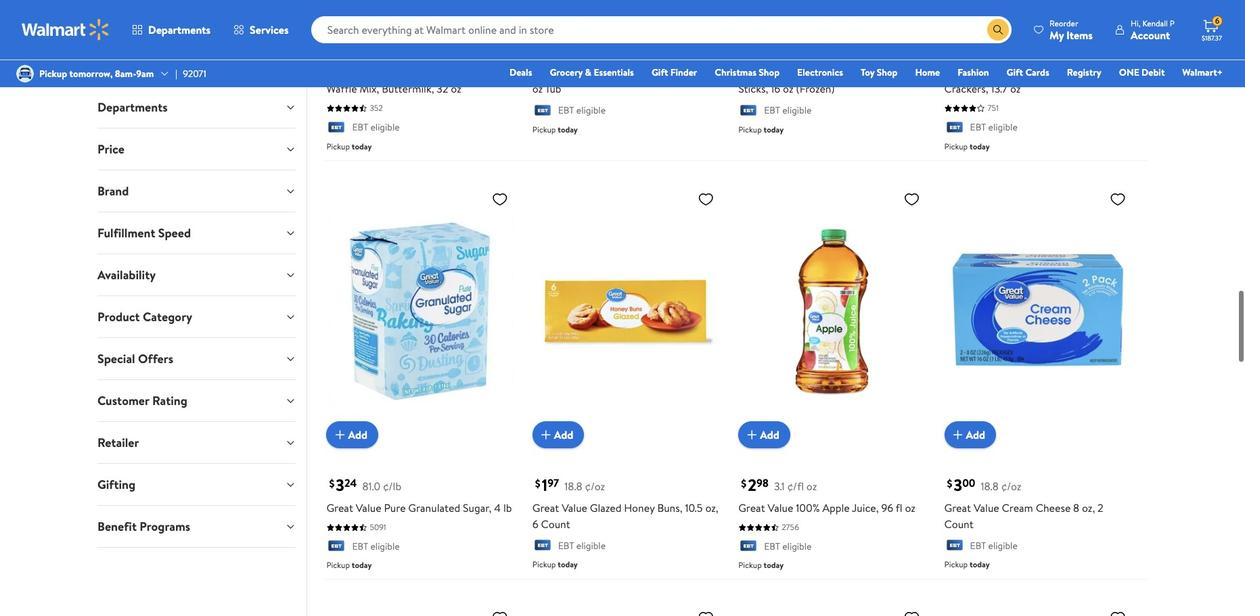 Task type: describe. For each thing, give the bounding box(es) containing it.
$ for $ 3 00 18.8 ¢/oz great value cream cheese 8 oz, 2 count
[[948, 477, 953, 492]]

special offers tab
[[87, 339, 307, 380]]

great value real bacon pieces, 2.5 oz image
[[739, 605, 926, 617]]

Walmart Site-Wide search field
[[311, 16, 1012, 43]]

ebt eligible down the glazed
[[558, 540, 606, 553]]

$ 1 97 18.8 ¢/oz great value glazed honey buns, 10.5 oz, 6 count
[[533, 474, 719, 532]]

2 for $ 2 72 19.9 ¢/oz great value baked buttery round crackers, 13.7 oz
[[954, 38, 963, 61]]

fulfillment
[[97, 225, 155, 242]]

9am
[[136, 67, 154, 81]]

add to favorites list, great value real bacon pieces, 2.5 oz image
[[904, 610, 920, 617]]

add for 00
[[967, 428, 986, 443]]

oz inside $ 1 98 6.2 ¢/oz great value complete pancake & waffle mix, buttermilk, 32 oz
[[451, 81, 462, 96]]

all
[[590, 65, 603, 80]]

great value 100% apple juice, 96 fl oz image
[[739, 185, 926, 438]]

¢/oz for $ 3 16 19.8 ¢/oz great value cinnamon french toast sticks, 16 oz (frozen)
[[792, 43, 812, 58]]

& inside $ 1 98 6.2 ¢/oz great value complete pancake & waffle mix, buttermilk, 32 oz
[[474, 65, 482, 80]]

price button
[[87, 129, 307, 170]]

lb
[[504, 501, 512, 516]]

$ 2 98 3.1 ¢/fl oz great value 100% apple juice, 96 fl oz
[[739, 474, 916, 516]]

p
[[1170, 17, 1175, 29]]

value for $ 3 24 81.0 ¢/lb great value pure granulated sugar, 4 lb
[[356, 501, 382, 516]]

debit
[[1142, 66, 1165, 79]]

oz right fl at right
[[905, 501, 916, 516]]

eligible down cream
[[989, 540, 1018, 553]]

waffle
[[327, 81, 357, 96]]

eligible down 5091 in the left of the page
[[371, 540, 400, 554]]

registry link
[[1061, 65, 1108, 80]]

ebt eligible down cream
[[971, 540, 1018, 553]]

ebt down mix,
[[352, 121, 368, 134]]

value for $ 3 00 18.8 ¢/oz great value cream cheese 8 oz, 2 count
[[974, 501, 1000, 516]]

$ for $ 1 88 11.8 ¢/oz great value all natural sour cream, 16 oz tub
[[535, 41, 541, 56]]

ebt eligible down 751
[[971, 121, 1018, 134]]

3 for $ 3 16 19.8 ¢/oz great value cinnamon french toast sticks, 16 oz (frozen)
[[748, 38, 757, 61]]

natural
[[605, 65, 640, 80]]

departments tab
[[87, 87, 307, 128]]

eligible down the glazed
[[577, 540, 606, 553]]

$ 3 16 19.8 ¢/oz great value cinnamon french toast sticks, 16 oz (frozen)
[[739, 38, 906, 96]]

eligible down 352
[[371, 121, 400, 134]]

ebt eligible down 352
[[352, 121, 400, 134]]

Search search field
[[311, 16, 1012, 43]]

16 for 1
[[703, 65, 713, 80]]

4
[[494, 501, 501, 516]]

2 for $ 2 98 3.1 ¢/fl oz great value 100% apple juice, 96 fl oz
[[748, 474, 757, 497]]

gift finder link
[[646, 65, 704, 80]]

home link
[[910, 65, 947, 80]]

value for $ 3 16 19.8 ¢/oz great value cinnamon french toast sticks, 16 oz (frozen)
[[768, 65, 794, 80]]

cream
[[1002, 501, 1034, 516]]

96
[[882, 501, 894, 516]]

98 for 1
[[342, 40, 354, 55]]

retailer
[[97, 435, 139, 452]]

add for 24
[[348, 428, 368, 443]]

2 inside $ 3 00 18.8 ¢/oz great value cream cheese 8 oz, 2 count
[[1098, 501, 1104, 516]]

buttermilk,
[[382, 81, 434, 96]]

great for $ 3 24 81.0 ¢/lb great value pure granulated sugar, 4 lb
[[327, 501, 353, 516]]

add to favorites list, great value cream cheese 8 oz, 2 count image
[[1110, 191, 1127, 208]]

price tab
[[87, 129, 307, 170]]

oz inside $ 3 16 19.8 ¢/oz great value cinnamon french toast sticks, 16 oz (frozen)
[[783, 81, 794, 96]]

gift for gift cards
[[1007, 66, 1024, 79]]

add to favorites list, great value glazed honey buns, 10.5 oz, 6 count image
[[698, 191, 714, 208]]

$ for $ 1 97 18.8 ¢/oz great value glazed honey buns, 10.5 oz, 6 count
[[535, 477, 541, 492]]

benefit
[[97, 519, 137, 536]]

add to favorites list, great value 100% apple juice, 96 fl oz image
[[904, 191, 920, 208]]

mix,
[[360, 81, 379, 96]]

great value glazed honey buns, 10.5 oz, 6 count image
[[533, 185, 720, 438]]

fulfillment speed button
[[87, 213, 307, 254]]

fl
[[896, 501, 903, 516]]

kendall
[[1143, 17, 1169, 29]]

ebt down '81.0'
[[352, 540, 368, 554]]

essentials
[[594, 66, 634, 79]]

¢/oz for $ 1 88 11.8 ¢/oz great value all natural sour cream, 16 oz tub
[[584, 43, 604, 58]]

rating
[[152, 393, 187, 410]]

complete
[[384, 65, 431, 80]]

cheese
[[1036, 501, 1071, 516]]

walmart+
[[1183, 66, 1223, 79]]

great value original fork split english muffins, 12 oz, 6 count image
[[327, 605, 514, 617]]

reorder my items
[[1050, 17, 1093, 42]]

81.0
[[362, 479, 381, 494]]

grocery
[[550, 66, 583, 79]]

brand button
[[87, 171, 307, 212]]

tub
[[545, 81, 562, 96]]

18.8 for 3
[[981, 479, 999, 494]]

3 for $ 3 00 18.8 ¢/oz great value cream cheese 8 oz, 2 count
[[954, 474, 963, 497]]

10.5
[[685, 501, 703, 516]]

ebt eligible down 'tub'
[[558, 104, 606, 117]]

availability button
[[87, 255, 307, 296]]

benefit programs button
[[87, 506, 307, 548]]

751
[[988, 102, 999, 114]]

100%
[[796, 501, 820, 516]]

great value 2% reduced fat milk, 128 fl oz image
[[945, 605, 1132, 617]]

add to favorites list, great value grated parmesan cheese, 8 oz image
[[698, 610, 714, 617]]

2756
[[782, 522, 799, 534]]

¢/oz for $ 1 97 18.8 ¢/oz great value glazed honey buns, 10.5 oz, 6 count
[[585, 479, 605, 494]]

great for $ 3 00 18.8 ¢/oz great value cream cheese 8 oz, 2 count
[[945, 501, 972, 516]]

grocery & essentials link
[[544, 65, 640, 80]]

add to favorites list, great value original fork split english muffins, 12 oz, 6 count image
[[492, 610, 508, 617]]

product category button
[[87, 297, 307, 338]]

8am-
[[115, 67, 136, 81]]

98 for 2
[[757, 476, 769, 491]]

one debit
[[1120, 66, 1165, 79]]

88
[[548, 40, 560, 55]]

great value pure granulated sugar, 4 lb image
[[327, 185, 514, 438]]

value for $ 1 97 18.8 ¢/oz great value glazed honey buns, 10.5 oz, 6 count
[[562, 501, 588, 516]]

walmart image
[[22, 19, 110, 41]]

availability
[[97, 267, 156, 284]]

ebt down 3.1
[[764, 540, 781, 554]]

toy
[[861, 66, 875, 79]]

deals link
[[504, 65, 539, 80]]

retailer button
[[87, 422, 307, 464]]

¢/oz for $ 2 72 19.9 ¢/oz great value baked buttery round crackers, 13.7 oz
[[999, 43, 1019, 58]]

sour
[[643, 65, 664, 80]]

6 $187.37
[[1202, 15, 1223, 43]]

baked
[[1002, 65, 1031, 80]]

gift for gift finder
[[652, 66, 668, 79]]

granulated
[[408, 501, 461, 516]]

special offers button
[[87, 339, 307, 380]]

1 for $ 1 88 11.8 ¢/oz great value all natural sour cream, 16 oz tub
[[542, 38, 548, 61]]

tomorrow,
[[69, 67, 113, 81]]

my
[[1050, 27, 1064, 42]]

19.8
[[772, 43, 789, 58]]

gift finder
[[652, 66, 698, 79]]

product category
[[97, 309, 192, 326]]

great for $ 1 97 18.8 ¢/oz great value glazed honey buns, 10.5 oz, 6 count
[[533, 501, 559, 516]]

ebt eligible down 2756
[[764, 540, 812, 554]]

great inside $ 2 98 3.1 ¢/fl oz great value 100% apple juice, 96 fl oz
[[739, 501, 766, 516]]

electronics
[[798, 66, 844, 79]]

$ for $ 3 16 19.8 ¢/oz great value cinnamon french toast sticks, 16 oz (frozen)
[[741, 41, 747, 56]]

add button for 00
[[945, 422, 997, 449]]

eligible down 751
[[989, 121, 1018, 134]]

ebt eligible down the (frozen)
[[764, 104, 812, 117]]

$ for $ 2 98 3.1 ¢/fl oz great value 100% apple juice, 96 fl oz
[[741, 477, 747, 492]]

352
[[370, 102, 383, 114]]

3.1
[[774, 479, 785, 494]]

customer rating button
[[87, 380, 307, 422]]

value for $ 1 88 11.8 ¢/oz great value all natural sour cream, 16 oz tub
[[562, 65, 588, 80]]

ebt eligible down 5091 in the left of the page
[[352, 540, 400, 554]]

cards
[[1026, 66, 1050, 79]]

fashion
[[958, 66, 990, 79]]

6.2
[[359, 43, 373, 58]]

6 inside 6 $187.37
[[1216, 15, 1220, 27]]

services button
[[222, 14, 300, 46]]

benefit programs
[[97, 519, 190, 536]]

sticks,
[[739, 81, 769, 96]]



Task type: vqa. For each thing, say whether or not it's contained in the screenshot.
the bottom 2
yes



Task type: locate. For each thing, give the bounding box(es) containing it.
ebt down 97
[[558, 540, 574, 553]]

2 add to cart image from the left
[[950, 427, 967, 444]]

add to cart image
[[538, 427, 554, 444], [950, 427, 967, 444]]

oz left 'tub'
[[533, 81, 543, 96]]

0 horizontal spatial &
[[474, 65, 482, 80]]

add button for 97
[[533, 422, 585, 449]]

0 vertical spatial 6
[[1216, 15, 1220, 27]]

product
[[97, 309, 140, 326]]

programs
[[140, 519, 190, 536]]

1 horizontal spatial &
[[585, 66, 592, 79]]

add to favorites list, great value 2% reduced fat milk, 128 fl oz image
[[1110, 610, 1127, 617]]

ebt down 'tub'
[[558, 104, 574, 117]]

2 add from the left
[[554, 428, 574, 443]]

3 inside $ 3 16 19.8 ¢/oz great value cinnamon french toast sticks, 16 oz (frozen)
[[748, 38, 757, 61]]

value inside $ 2 72 19.9 ¢/oz great value baked buttery round crackers, 13.7 oz
[[974, 65, 1000, 80]]

1 horizontal spatial oz,
[[1083, 501, 1096, 516]]

add button up the 00 at the right bottom of page
[[945, 422, 997, 449]]

departments button down 92071
[[87, 87, 307, 128]]

eligible down grocery & essentials link
[[577, 104, 606, 117]]

add button up 97
[[533, 422, 585, 449]]

cinnamon
[[796, 65, 844, 80]]

8
[[1074, 501, 1080, 516]]

add to cart image for 3
[[950, 427, 967, 444]]

98 left 3.1
[[757, 476, 769, 491]]

registry
[[1067, 66, 1102, 79]]

availability tab
[[87, 255, 307, 296]]

count
[[541, 517, 571, 532], [945, 517, 974, 532]]

great up 'tub'
[[533, 65, 559, 80]]

value up mix,
[[356, 65, 382, 80]]

$ for $ 3 24 81.0 ¢/lb great value pure granulated sugar, 4 lb
[[329, 477, 335, 492]]

0 horizontal spatial 98
[[342, 40, 354, 55]]

shop for christmas shop
[[759, 66, 780, 79]]

18.8 right the 00 at the right bottom of page
[[981, 479, 999, 494]]

$ for $ 2 72 19.9 ¢/oz great value baked buttery round crackers, 13.7 oz
[[948, 41, 953, 56]]

98 inside $ 1 98 6.2 ¢/oz great value complete pancake & waffle mix, buttermilk, 32 oz
[[342, 40, 354, 55]]

98 inside $ 2 98 3.1 ¢/fl oz great value 100% apple juice, 96 fl oz
[[757, 476, 769, 491]]

add to cart image up the 00 at the right bottom of page
[[950, 427, 967, 444]]

french
[[847, 65, 879, 80]]

2 count from the left
[[945, 517, 974, 532]]

fulfillment speed tab
[[87, 213, 307, 254]]

finder
[[671, 66, 698, 79]]

oz, right 8
[[1083, 501, 1096, 516]]

1 vertical spatial 98
[[757, 476, 769, 491]]

98 left 6.2
[[342, 40, 354, 55]]

$ inside $ 1 88 11.8 ¢/oz great value all natural sour cream, 16 oz tub
[[535, 41, 541, 56]]

customer
[[97, 393, 149, 410]]

0 vertical spatial departments
[[148, 22, 211, 37]]

3 add button from the left
[[739, 422, 791, 449]]

add button for 24
[[327, 422, 378, 449]]

value down the 00 at the right bottom of page
[[974, 501, 1000, 516]]

3 inside $ 3 24 81.0 ¢/lb great value pure granulated sugar, 4 lb
[[336, 474, 345, 497]]

1 inside $ 1 88 11.8 ¢/oz great value all natural sour cream, 16 oz tub
[[542, 38, 548, 61]]

great left 100%
[[739, 501, 766, 516]]

add button for 98
[[739, 422, 791, 449]]

0 horizontal spatial count
[[541, 517, 571, 532]]

0 horizontal spatial 16
[[703, 65, 713, 80]]

add to cart image
[[332, 427, 348, 444], [744, 427, 760, 444]]

$ left 3.1
[[741, 477, 747, 492]]

& right pancake
[[474, 65, 482, 80]]

departments up |
[[148, 22, 211, 37]]

pickup tomorrow, 8am-9am
[[39, 67, 154, 81]]

gift left finder
[[652, 66, 668, 79]]

1 add to cart image from the left
[[538, 427, 554, 444]]

1 horizontal spatial 18.8
[[981, 479, 999, 494]]

add to favorites list, great value pure granulated sugar, 4 lb image
[[492, 191, 508, 208]]

¢/oz right 6.2
[[376, 43, 396, 58]]

toy shop
[[861, 66, 898, 79]]

value inside $ 3 16 19.8 ¢/oz great value cinnamon french toast sticks, 16 oz (frozen)
[[768, 65, 794, 80]]

6
[[1216, 15, 1220, 27], [533, 517, 539, 532]]

departments button
[[121, 14, 222, 46], [87, 87, 307, 128]]

add up 24
[[348, 428, 368, 443]]

add to cart image for 1
[[538, 427, 554, 444]]

count inside $ 3 00 18.8 ¢/oz great value cream cheese 8 oz, 2 count
[[945, 517, 974, 532]]

$ up the christmas shop
[[741, 41, 747, 56]]

1 inside $ 1 97 18.8 ¢/oz great value glazed honey buns, 10.5 oz, 6 count
[[542, 474, 548, 497]]

eligible down the (frozen)
[[783, 104, 812, 117]]

1 horizontal spatial shop
[[877, 66, 898, 79]]

6 inside $ 1 97 18.8 ¢/oz great value glazed honey buns, 10.5 oz, 6 count
[[533, 517, 539, 532]]

value up 13.7
[[974, 65, 1000, 80]]

2 horizontal spatial 3
[[954, 474, 963, 497]]

2 add to cart image from the left
[[744, 427, 760, 444]]

ebt image
[[533, 105, 553, 118], [945, 122, 965, 135], [533, 541, 553, 554], [327, 541, 347, 555]]

value inside $ 2 98 3.1 ¢/fl oz great value 100% apple juice, 96 fl oz
[[768, 501, 794, 516]]

1 count from the left
[[541, 517, 571, 532]]

great value grated parmesan cheese, 8 oz image
[[533, 605, 720, 617]]

2 inside $ 2 98 3.1 ¢/fl oz great value 100% apple juice, 96 fl oz
[[748, 474, 757, 497]]

$ left 24
[[329, 477, 335, 492]]

$ inside $ 3 24 81.0 ¢/lb great value pure granulated sugar, 4 lb
[[329, 477, 335, 492]]

4 add from the left
[[967, 428, 986, 443]]

great inside $ 1 98 6.2 ¢/oz great value complete pancake & waffle mix, buttermilk, 32 oz
[[327, 65, 353, 80]]

1 add from the left
[[348, 428, 368, 443]]

1 horizontal spatial 3
[[748, 38, 757, 61]]

ebt image down 'tub'
[[533, 105, 553, 118]]

0 horizontal spatial add to cart image
[[332, 427, 348, 444]]

add for 98
[[760, 428, 780, 443]]

$ 2 72 19.9 ¢/oz great value baked buttery round crackers, 13.7 oz
[[945, 38, 1102, 96]]

1 oz, from the left
[[706, 501, 719, 516]]

brand
[[97, 183, 129, 200]]

92071
[[183, 67, 206, 81]]

1 add button from the left
[[327, 422, 378, 449]]

24
[[345, 476, 357, 491]]

$ 3 00 18.8 ¢/oz great value cream cheese 8 oz, 2 count
[[945, 474, 1104, 532]]

shop up sticks,
[[759, 66, 780, 79]]

great down the 00 at the right bottom of page
[[945, 501, 972, 516]]

3 for $ 3 24 81.0 ¢/lb great value pure granulated sugar, 4 lb
[[336, 474, 345, 497]]

shop for toy shop
[[877, 66, 898, 79]]

1 vertical spatial departments
[[97, 99, 168, 116]]

add button up 3.1
[[739, 422, 791, 449]]

add up 97
[[554, 428, 574, 443]]

retailer tab
[[87, 422, 307, 464]]

value left the glazed
[[562, 501, 588, 516]]

toy shop link
[[855, 65, 904, 80]]

¢/oz inside $ 1 97 18.8 ¢/oz great value glazed honey buns, 10.5 oz, 6 count
[[585, 479, 605, 494]]

sugar,
[[463, 501, 492, 516]]

count down 97
[[541, 517, 571, 532]]

account
[[1131, 27, 1171, 42]]

gift inside the gift cards link
[[1007, 66, 1024, 79]]

1 vertical spatial 6
[[533, 517, 539, 532]]

3 inside $ 3 00 18.8 ¢/oz great value cream cheese 8 oz, 2 count
[[954, 474, 963, 497]]

great down 97
[[533, 501, 559, 516]]

departments down 8am-
[[97, 99, 168, 116]]

gift cards
[[1007, 66, 1050, 79]]

1 horizontal spatial add to cart image
[[950, 427, 967, 444]]

benefit programs tab
[[87, 506, 307, 548]]

great down 24
[[327, 501, 353, 516]]

00
[[963, 476, 976, 491]]

ebt down crackers,
[[971, 121, 987, 134]]

2 right 8
[[1098, 501, 1104, 516]]

value inside $ 3 24 81.0 ¢/lb great value pure granulated sugar, 4 lb
[[356, 501, 382, 516]]

¢/oz inside $ 1 98 6.2 ¢/oz great value complete pancake & waffle mix, buttermilk, 32 oz
[[376, 43, 396, 58]]

gift left cards
[[1007, 66, 1024, 79]]

pickup today
[[533, 124, 578, 135], [739, 124, 784, 135], [327, 141, 372, 152], [945, 141, 990, 152], [533, 560, 578, 571], [945, 560, 990, 571], [327, 560, 372, 572], [739, 560, 784, 572]]

$ for $ 1 98 6.2 ¢/oz great value complete pancake & waffle mix, buttermilk, 32 oz
[[329, 41, 335, 56]]

16 for 3
[[771, 81, 781, 96]]

1 for $ 1 98 6.2 ¢/oz great value complete pancake & waffle mix, buttermilk, 32 oz
[[336, 38, 342, 61]]

christmas shop
[[715, 66, 780, 79]]

1 horizontal spatial 6
[[1216, 15, 1220, 27]]

great inside $ 3 24 81.0 ¢/lb great value pure granulated sugar, 4 lb
[[327, 501, 353, 516]]

1 horizontal spatial add to cart image
[[744, 427, 760, 444]]

1 horizontal spatial 16
[[757, 40, 767, 55]]

departments inside tab
[[97, 99, 168, 116]]

2 add button from the left
[[533, 422, 585, 449]]

2 inside $ 2 72 19.9 ¢/oz great value baked buttery round crackers, 13.7 oz
[[954, 38, 963, 61]]

gift cards link
[[1001, 65, 1056, 80]]

0 horizontal spatial shop
[[759, 66, 780, 79]]

crackers,
[[945, 81, 989, 96]]

$ inside $ 2 98 3.1 ¢/fl oz great value 100% apple juice, 96 fl oz
[[741, 477, 747, 492]]

gifting
[[97, 477, 135, 494]]

2 up fashion
[[954, 38, 963, 61]]

0 horizontal spatial gift
[[652, 66, 668, 79]]

$ inside $ 3 16 19.8 ¢/oz great value cinnamon french toast sticks, 16 oz (frozen)
[[741, 41, 747, 56]]

add button up 24
[[327, 422, 378, 449]]

pickup
[[39, 67, 67, 81], [533, 124, 556, 135], [739, 124, 762, 135], [327, 141, 350, 152], [945, 141, 968, 152], [533, 560, 556, 571], [945, 560, 968, 571], [327, 560, 350, 572], [739, 560, 762, 572]]

oz, inside $ 3 00 18.8 ¢/oz great value cream cheese 8 oz, 2 count
[[1083, 501, 1096, 516]]

great inside $ 3 16 19.8 ¢/oz great value cinnamon french toast sticks, 16 oz (frozen)
[[739, 65, 766, 80]]

0 horizontal spatial 18.8
[[565, 479, 583, 494]]

¢/oz inside $ 3 00 18.8 ¢/oz great value cream cheese 8 oz, 2 count
[[1002, 479, 1022, 494]]

$ inside $ 3 00 18.8 ¢/oz great value cream cheese 8 oz, 2 count
[[948, 477, 953, 492]]

16 right finder
[[703, 65, 713, 80]]

great inside $ 2 72 19.9 ¢/oz great value baked buttery round crackers, 13.7 oz
[[945, 65, 972, 80]]

items
[[1067, 27, 1093, 42]]

0 horizontal spatial oz,
[[706, 501, 719, 516]]

$ left 88
[[535, 41, 541, 56]]

1 vertical spatial 16
[[703, 65, 713, 80]]

add to cart image for 3
[[332, 427, 348, 444]]

gifting tab
[[87, 464, 307, 506]]

0 vertical spatial 2
[[954, 38, 963, 61]]

customer rating tab
[[87, 380, 307, 422]]

¢/oz inside $ 3 16 19.8 ¢/oz great value cinnamon french toast sticks, 16 oz (frozen)
[[792, 43, 812, 58]]

$ inside $ 1 98 6.2 ¢/oz great value complete pancake & waffle mix, buttermilk, 32 oz
[[329, 41, 335, 56]]

72
[[963, 40, 974, 55]]

juice,
[[852, 501, 879, 516]]

$ 3 24 81.0 ¢/lb great value pure granulated sugar, 4 lb
[[327, 474, 512, 516]]

2 horizontal spatial 2
[[1098, 501, 1104, 516]]

honey
[[624, 501, 655, 516]]

gift inside gift finder link
[[652, 66, 668, 79]]

5091
[[370, 522, 386, 534]]

value inside $ 1 98 6.2 ¢/oz great value complete pancake & waffle mix, buttermilk, 32 oz
[[356, 65, 382, 80]]

0 vertical spatial 98
[[342, 40, 354, 55]]

price
[[97, 141, 124, 158]]

0 horizontal spatial add to cart image
[[538, 427, 554, 444]]

¢/oz inside $ 1 88 11.8 ¢/oz great value all natural sour cream, 16 oz tub
[[584, 43, 604, 58]]

1 inside $ 1 98 6.2 ¢/oz great value complete pancake & waffle mix, buttermilk, 32 oz
[[336, 38, 342, 61]]

great inside $ 1 88 11.8 ¢/oz great value all natural sour cream, 16 oz tub
[[533, 65, 559, 80]]

value inside $ 1 88 11.8 ¢/oz great value all natural sour cream, 16 oz tub
[[562, 65, 588, 80]]

¢/oz right 19.9
[[999, 43, 1019, 58]]

services
[[250, 22, 289, 37]]

hi,
[[1131, 17, 1141, 29]]

1 18.8 from the left
[[565, 479, 583, 494]]

$187.37
[[1202, 33, 1223, 43]]

13.7
[[992, 81, 1008, 96]]

great inside $ 3 00 18.8 ¢/oz great value cream cheese 8 oz, 2 count
[[945, 501, 972, 516]]

oz, inside $ 1 97 18.8 ¢/oz great value glazed honey buns, 10.5 oz, 6 count
[[706, 501, 719, 516]]

departments
[[148, 22, 211, 37], [97, 99, 168, 116]]

2 left 3.1
[[748, 474, 757, 497]]

& right grocery
[[585, 66, 592, 79]]

ebt
[[558, 104, 574, 117], [764, 104, 781, 117], [352, 121, 368, 134], [971, 121, 987, 134], [558, 540, 574, 553], [971, 540, 987, 553], [352, 540, 368, 554], [764, 540, 781, 554]]

value inside $ 1 97 18.8 ¢/oz great value glazed honey buns, 10.5 oz, 6 count
[[562, 501, 588, 516]]

1 horizontal spatial 98
[[757, 476, 769, 491]]

ebt image down 24
[[327, 541, 347, 555]]

add to cart image for 2
[[744, 427, 760, 444]]

0 vertical spatial 16
[[757, 40, 767, 55]]

great up crackers,
[[945, 65, 972, 80]]

ebt image down crackers,
[[945, 122, 965, 135]]

$ inside $ 2 72 19.9 ¢/oz great value baked buttery round crackers, 13.7 oz
[[948, 41, 953, 56]]

glazed
[[590, 501, 622, 516]]

$ left 6.2
[[329, 41, 335, 56]]

2 oz, from the left
[[1083, 501, 1096, 516]]

home
[[916, 66, 941, 79]]

brand tab
[[87, 171, 307, 212]]

oz
[[451, 81, 462, 96], [533, 81, 543, 96], [783, 81, 794, 96], [1011, 81, 1021, 96], [807, 479, 817, 494], [905, 501, 916, 516]]

value inside $ 3 00 18.8 ¢/oz great value cream cheese 8 oz, 2 count
[[974, 501, 1000, 516]]

shop right toy
[[877, 66, 898, 79]]

gift
[[652, 66, 668, 79], [1007, 66, 1024, 79]]

oz, right 10.5
[[706, 501, 719, 516]]

98
[[342, 40, 354, 55], [757, 476, 769, 491]]

great for $ 1 98 6.2 ¢/oz great value complete pancake & waffle mix, buttermilk, 32 oz
[[327, 65, 353, 80]]

special offers
[[97, 351, 173, 368]]

ebt image down 97
[[533, 541, 553, 554]]

departments button up |
[[121, 14, 222, 46]]

¢/oz inside $ 2 72 19.9 ¢/oz great value baked buttery round crackers, 13.7 oz
[[999, 43, 1019, 58]]

1 add to cart image from the left
[[332, 427, 348, 444]]

search icon image
[[993, 24, 1004, 35]]

add up 3.1
[[760, 428, 780, 443]]

1 horizontal spatial 2
[[954, 38, 963, 61]]

¢/oz up cream
[[1002, 479, 1022, 494]]

0 horizontal spatial 3
[[336, 474, 345, 497]]

great
[[327, 65, 353, 80], [533, 65, 559, 80], [739, 65, 766, 80], [945, 65, 972, 80], [327, 501, 353, 516], [533, 501, 559, 516], [739, 501, 766, 516], [945, 501, 972, 516]]

1 vertical spatial departments button
[[87, 87, 307, 128]]

count down the 00 at the right bottom of page
[[945, 517, 974, 532]]

¢/oz up the glazed
[[585, 479, 605, 494]]

2 18.8 from the left
[[981, 479, 999, 494]]

1 for $ 1 97 18.8 ¢/oz great value glazed honey buns, 10.5 oz, 6 count
[[542, 474, 548, 497]]

buttery
[[1033, 65, 1069, 80]]

great up sticks,
[[739, 65, 766, 80]]

$ inside $ 1 97 18.8 ¢/oz great value glazed honey buns, 10.5 oz, 6 count
[[535, 477, 541, 492]]

2 horizontal spatial 16
[[771, 81, 781, 96]]

ebt down $ 3 00 18.8 ¢/oz great value cream cheese 8 oz, 2 count
[[971, 540, 987, 553]]

1 vertical spatial 2
[[748, 474, 757, 497]]

value for $ 2 72 19.9 ¢/oz great value baked buttery round crackers, 13.7 oz
[[974, 65, 1000, 80]]

value up 2756
[[768, 501, 794, 516]]

reorder
[[1050, 17, 1079, 29]]

¢/oz right 11.8
[[584, 43, 604, 58]]

16 left 19.8
[[757, 40, 767, 55]]

16 inside $ 1 88 11.8 ¢/oz great value all natural sour cream, 16 oz tub
[[703, 65, 713, 80]]

 image
[[16, 65, 34, 83]]

product category tab
[[87, 297, 307, 338]]

1 gift from the left
[[652, 66, 668, 79]]

oz inside $ 2 72 19.9 ¢/oz great value baked buttery round crackers, 13.7 oz
[[1011, 81, 1021, 96]]

great for $ 1 88 11.8 ¢/oz great value all natural sour cream, 16 oz tub
[[533, 65, 559, 80]]

pancake
[[433, 65, 472, 80]]

¢/oz for $ 1 98 6.2 ¢/oz great value complete pancake & waffle mix, buttermilk, 32 oz
[[376, 43, 396, 58]]

christmas shop link
[[709, 65, 786, 80]]

fulfillment speed
[[97, 225, 191, 242]]

electronics link
[[792, 65, 850, 80]]

oz left the (frozen)
[[783, 81, 794, 96]]

32
[[437, 81, 449, 96]]

cream,
[[667, 65, 701, 80]]

$ left the 00 at the right bottom of page
[[948, 477, 953, 492]]

2 shop from the left
[[877, 66, 898, 79]]

add to cart image up 97
[[538, 427, 554, 444]]

add up the 00 at the right bottom of page
[[967, 428, 986, 443]]

grocery & essentials
[[550, 66, 634, 79]]

3 add from the left
[[760, 428, 780, 443]]

0 horizontal spatial 2
[[748, 474, 757, 497]]

0 horizontal spatial 6
[[533, 517, 539, 532]]

value up 5091 in the left of the page
[[356, 501, 382, 516]]

2 vertical spatial 16
[[771, 81, 781, 96]]

16 right sticks,
[[771, 81, 781, 96]]

ebt down sticks,
[[764, 104, 781, 117]]

oz,
[[706, 501, 719, 516], [1083, 501, 1096, 516]]

count inside $ 1 97 18.8 ¢/oz great value glazed honey buns, 10.5 oz, 6 count
[[541, 517, 571, 532]]

oz right 32
[[451, 81, 462, 96]]

great for $ 3 16 19.8 ¢/oz great value cinnamon french toast sticks, 16 oz (frozen)
[[739, 65, 766, 80]]

great inside $ 1 97 18.8 ¢/oz great value glazed honey buns, 10.5 oz, 6 count
[[533, 501, 559, 516]]

toast
[[881, 65, 906, 80]]

ebt image
[[739, 105, 759, 118], [327, 122, 347, 135], [945, 541, 965, 554], [739, 541, 759, 555]]

4 add button from the left
[[945, 422, 997, 449]]

value for $ 1 98 6.2 ¢/oz great value complete pancake & waffle mix, buttermilk, 32 oz
[[356, 65, 382, 80]]

great for $ 2 72 19.9 ¢/oz great value baked buttery round crackers, 13.7 oz
[[945, 65, 972, 80]]

| 92071
[[176, 67, 206, 81]]

¢/oz
[[376, 43, 396, 58], [584, 43, 604, 58], [792, 43, 812, 58], [999, 43, 1019, 58], [585, 479, 605, 494], [1002, 479, 1022, 494]]

value left all
[[562, 65, 588, 80]]

$ left 72
[[948, 41, 953, 56]]

1 horizontal spatial gift
[[1007, 66, 1024, 79]]

18.8 right 97
[[565, 479, 583, 494]]

eligible down 2756
[[783, 540, 812, 554]]

¢/oz for $ 3 00 18.8 ¢/oz great value cream cheese 8 oz, 2 count
[[1002, 479, 1022, 494]]

christmas
[[715, 66, 757, 79]]

18.8 inside $ 1 97 18.8 ¢/oz great value glazed honey buns, 10.5 oz, 6 count
[[565, 479, 583, 494]]

¢/oz right 19.8
[[792, 43, 812, 58]]

$ left 97
[[535, 477, 541, 492]]

1 horizontal spatial count
[[945, 517, 974, 532]]

$ 1 98 6.2 ¢/oz great value complete pancake & waffle mix, buttermilk, 32 oz
[[327, 38, 482, 96]]

2 gift from the left
[[1007, 66, 1024, 79]]

great up waffle
[[327, 65, 353, 80]]

18.8 for 1
[[565, 479, 583, 494]]

shop
[[759, 66, 780, 79], [877, 66, 898, 79]]

walmart+ link
[[1177, 65, 1229, 80]]

2 vertical spatial 2
[[1098, 501, 1104, 516]]

oz right ¢/fl
[[807, 479, 817, 494]]

18.8 inside $ 3 00 18.8 ¢/oz great value cream cheese 8 oz, 2 count
[[981, 479, 999, 494]]

1 shop from the left
[[759, 66, 780, 79]]

apple
[[823, 501, 850, 516]]

0 vertical spatial departments button
[[121, 14, 222, 46]]

oz right 13.7
[[1011, 81, 1021, 96]]

oz inside $ 1 88 11.8 ¢/oz great value all natural sour cream, 16 oz tub
[[533, 81, 543, 96]]

great value cream cheese 8 oz, 2 count image
[[945, 185, 1132, 438]]

value down 19.8
[[768, 65, 794, 80]]

deals
[[510, 66, 532, 79]]

speed
[[158, 225, 191, 242]]

16
[[757, 40, 767, 55], [703, 65, 713, 80], [771, 81, 781, 96]]

¢/fl
[[788, 479, 804, 494]]

hi, kendall p account
[[1131, 17, 1175, 42]]

add for 97
[[554, 428, 574, 443]]



